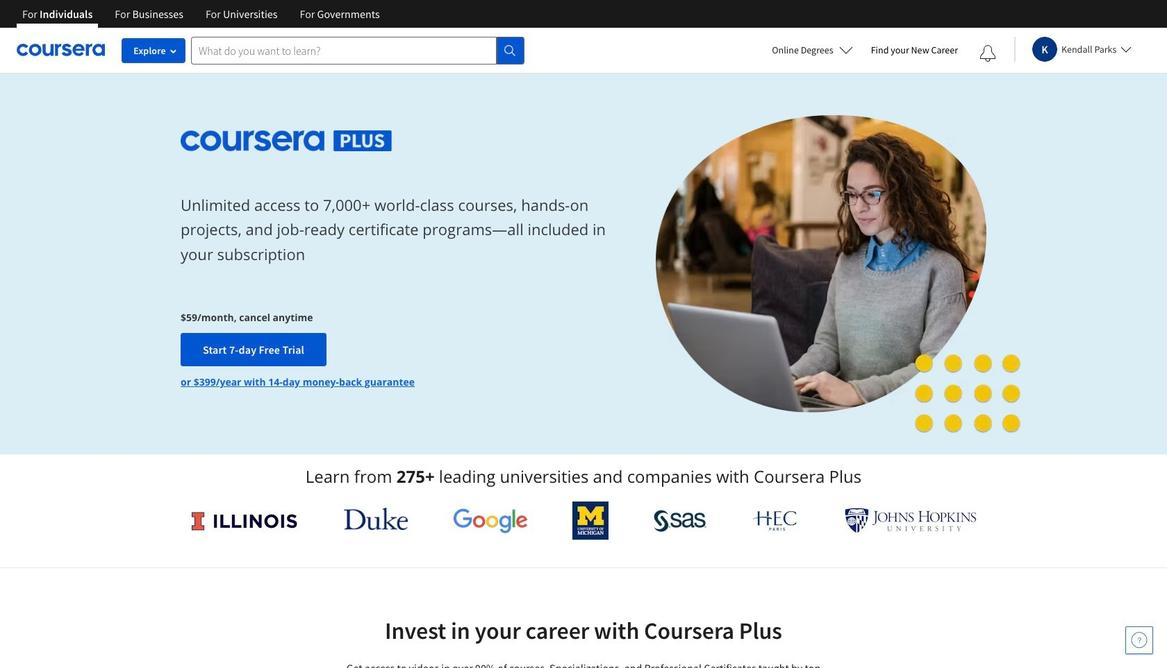 Task type: vqa. For each thing, say whether or not it's contained in the screenshot.
UoL BSC Admission Webinar's Bachelor
no



Task type: locate. For each thing, give the bounding box(es) containing it.
help center image
[[1131, 633, 1148, 650]]

university of illinois at urbana-champaign image
[[190, 510, 299, 532]]

coursera plus image
[[181, 130, 392, 151]]

None search field
[[191, 36, 524, 64]]

banner navigation
[[11, 0, 391, 28]]

university of michigan image
[[573, 502, 609, 540]]



Task type: describe. For each thing, give the bounding box(es) containing it.
google image
[[453, 509, 528, 534]]

johns hopkins university image
[[845, 509, 977, 534]]

sas image
[[654, 510, 706, 532]]

What do you want to learn? text field
[[191, 36, 497, 64]]

hec paris image
[[751, 507, 800, 536]]

duke university image
[[344, 509, 408, 531]]

coursera image
[[17, 39, 105, 61]]



